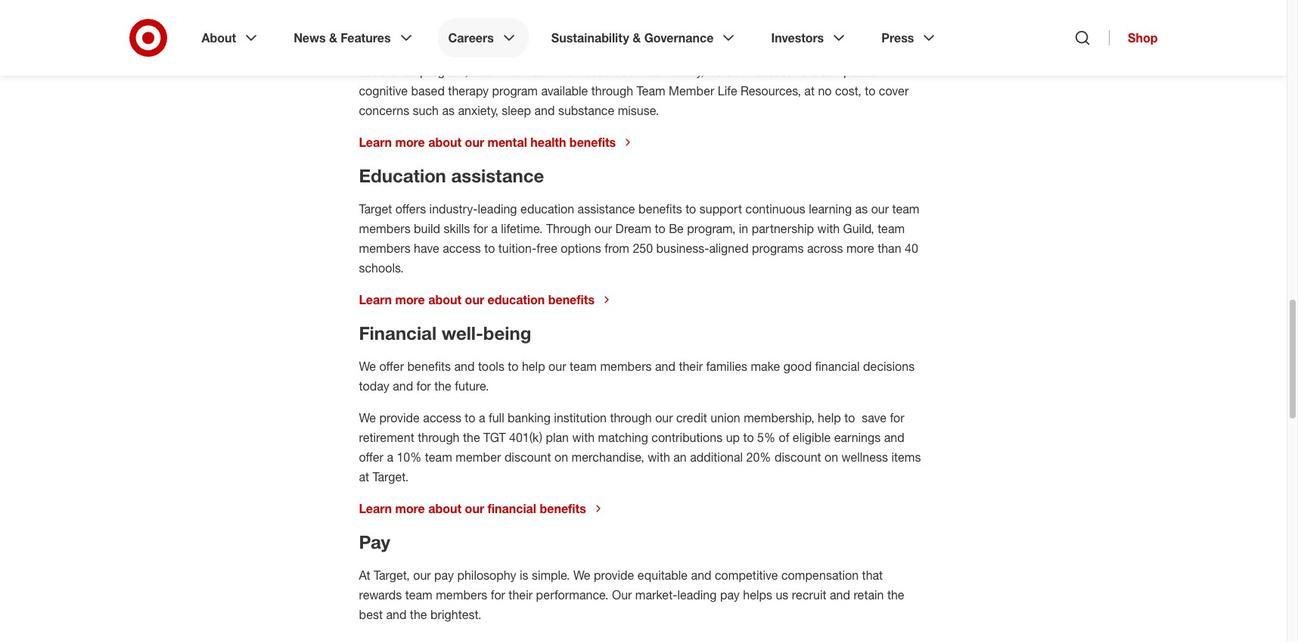 Task type: locate. For each thing, give the bounding box(es) containing it.
1 on from the left
[[555, 450, 568, 465]]

financial inside "we offer benefits and tools to help our team members and their families make good financial decisions today and for the future."
[[816, 359, 860, 374]]

1 vertical spatial in
[[739, 221, 749, 236]]

and down invest
[[395, 24, 416, 39]]

programs
[[752, 241, 804, 256]]

1 horizontal spatial being
[[597, 24, 628, 39]]

such
[[413, 103, 439, 118]]

1 & from the left
[[329, 30, 337, 45]]

provide
[[697, 24, 737, 39], [380, 410, 420, 425], [594, 568, 635, 583]]

to left self-
[[796, 64, 807, 79]]

1 horizontal spatial discount
[[775, 450, 822, 465]]

through up matching
[[610, 410, 652, 425]]

investors link
[[761, 18, 859, 58]]

a left lifetime.
[[491, 221, 498, 236]]

1 vertical spatial as
[[856, 201, 868, 216]]

their left families
[[679, 359, 703, 374]]

0 horizontal spatial as
[[442, 103, 455, 118]]

support
[[419, 24, 462, 39], [700, 201, 743, 216]]

and down compensation
[[830, 587, 851, 602]]

0 vertical spatial education
[[521, 201, 575, 216]]

learn down schools.
[[359, 292, 392, 307]]

& for news
[[329, 30, 337, 45]]

through
[[465, 24, 507, 39], [759, 44, 801, 59], [592, 83, 634, 98], [610, 410, 652, 425], [418, 430, 460, 445]]

1 vertical spatial team
[[637, 83, 666, 98]]

access down future.
[[423, 410, 462, 425]]

0 vertical spatial financial
[[816, 359, 860, 374]]

1 vertical spatial well-
[[572, 24, 597, 39]]

through down the resources.
[[592, 83, 634, 98]]

as
[[442, 103, 455, 118], [856, 201, 868, 216]]

2 horizontal spatial provide
[[697, 24, 737, 39]]

confidential,
[[513, 44, 579, 59]]

items
[[892, 450, 921, 465]]

0 horizontal spatial well-
[[442, 322, 483, 344]]

1 vertical spatial pay
[[720, 587, 740, 602]]

member
[[504, 64, 550, 79], [669, 83, 715, 98]]

1 vertical spatial education
[[488, 292, 545, 307]]

0 horizontal spatial at
[[359, 469, 369, 484]]

well- up 24/7
[[572, 24, 597, 39]]

about up financial well-being
[[429, 292, 462, 307]]

2 about from the top
[[429, 292, 462, 307]]

assistance
[[359, 64, 417, 79], [451, 164, 544, 187], [578, 201, 635, 216]]

for inside the "at target, our pay philosophy is simple. we provide equitable and competitive compensation that rewards team members for their performance. our market-leading pay helps us recruit and retain the best and the brightest."
[[491, 587, 506, 602]]

our down the anxiety,
[[465, 135, 484, 150]]

of
[[682, 4, 692, 20], [359, 44, 370, 59], [779, 430, 790, 445]]

for inside "we offer benefits and tools to help our team members and their families make good financial decisions today and for the future."
[[417, 378, 431, 394]]

2 & from the left
[[633, 30, 641, 45]]

help up eligible
[[818, 410, 841, 425]]

the inside we invest in and prioritize the mental health and well-being of our team members by providing resources, space and support through their entire well-being journey. we provide all team members and members of their household with free, confidential, 24/7 access to trained clinicians through our employee assistance program, team member life resources. additionally, we offer access to a self-paced cognitive based therapy program available through team member life resources, at no cost, to cover concerns such as anxiety, sleep and substance misuse.
[[501, 4, 518, 20]]

0 vertical spatial program,
[[420, 64, 469, 79]]

1 horizontal spatial as
[[856, 201, 868, 216]]

1 vertical spatial about
[[429, 292, 462, 307]]

we for tools
[[359, 359, 376, 374]]

sustainability & governance link
[[541, 18, 749, 58]]

their down space
[[373, 44, 397, 59]]

0 horizontal spatial team
[[472, 64, 501, 79]]

2 vertical spatial offer
[[359, 450, 384, 465]]

0 horizontal spatial on
[[555, 450, 568, 465]]

we for a
[[359, 410, 376, 425]]

with inside target offers industry-leading education assistance benefits to support continuous learning as our team members build skills for a lifetime. through our dream to be program, in partnership with guild, team members have access to tuition-free options from 250 business-aligned programs across more than 40 schools.
[[818, 221, 840, 236]]

for right skills
[[474, 221, 488, 236]]

our down member
[[465, 501, 484, 516]]

available
[[541, 83, 588, 98]]

1 horizontal spatial in
[[739, 221, 749, 236]]

pay up brightest.
[[434, 568, 454, 583]]

& inside 'link'
[[633, 30, 641, 45]]

1 horizontal spatial pay
[[720, 587, 740, 602]]

health up sustainability
[[562, 4, 595, 20]]

rewards
[[359, 587, 402, 602]]

help inside we provide access to a full banking institution through our credit union membership, help to  save for retirement through the tgt 401(k) plan with matching contributions up to 5% of eligible earnings and offer a 10% team member discount on merchandise, with an additional 20% discount on wellness items at target.
[[818, 410, 841, 425]]

1 horizontal spatial provide
[[594, 568, 635, 583]]

2 vertical spatial about
[[429, 501, 462, 516]]

1 vertical spatial life
[[718, 83, 738, 98]]

1 horizontal spatial financial
[[816, 359, 860, 374]]

support inside we invest in and prioritize the mental health and well-being of our team members by providing resources, space and support through their entire well-being journey. we provide all team members and members of their household with free, confidential, 24/7 access to trained clinicians through our employee assistance program, team member life resources. additionally, we offer access to a self-paced cognitive based therapy program available through team member life resources, at no cost, to cover concerns such as anxiety, sleep and substance misuse.
[[419, 24, 462, 39]]

help right tools
[[522, 359, 545, 374]]

on down plan
[[555, 450, 568, 465]]

& left governance
[[633, 30, 641, 45]]

we invest in and prioritize the mental health and well-being of our team members by providing resources, space and support through their entire well-being journey. we provide all team members and members of their household with free, confidential, 24/7 access to trained clinicians through our employee assistance program, team member life resources. additionally, we offer access to a self-paced cognitive based therapy program available through team member life resources, at no cost, to cover concerns such as anxiety, sleep and substance misuse.
[[359, 4, 928, 118]]

that
[[862, 568, 883, 583]]

to right tools
[[508, 359, 519, 374]]

team inside "we offer benefits and tools to help our team members and their families make good financial decisions today and for the future."
[[570, 359, 597, 374]]

1 horizontal spatial member
[[669, 83, 715, 98]]

the up member
[[463, 430, 480, 445]]

at left no
[[805, 83, 815, 98]]

a left full on the bottom of the page
[[479, 410, 486, 425]]

health down sleep
[[531, 135, 566, 150]]

0 horizontal spatial financial
[[488, 501, 537, 516]]

with down learning
[[818, 221, 840, 236]]

2 discount from the left
[[775, 450, 822, 465]]

0 horizontal spatial leading
[[478, 201, 517, 216]]

0 vertical spatial support
[[419, 24, 462, 39]]

their left entire
[[510, 24, 534, 39]]

at inside we invest in and prioritize the mental health and well-being of our team members by providing resources, space and support through their entire well-being journey. we provide all team members and members of their household with free, confidential, 24/7 access to trained clinicians through our employee assistance program, team member life resources. additionally, we offer access to a self-paced cognitive based therapy program available through team member life resources, at no cost, to cover concerns such as anxiety, sleep and substance misuse.
[[805, 83, 815, 98]]

and up sustainability
[[598, 4, 619, 20]]

benefits down financial well-being
[[407, 359, 451, 374]]

2 vertical spatial being
[[483, 322, 532, 344]]

to inside "we offer benefits and tools to help our team members and their families make good financial decisions today and for the future."
[[508, 359, 519, 374]]

0 horizontal spatial provide
[[380, 410, 420, 425]]

financial well-being
[[359, 322, 537, 344]]

health
[[562, 4, 595, 20], [531, 135, 566, 150]]

their down is
[[509, 587, 533, 602]]

0 vertical spatial health
[[562, 4, 595, 20]]

mental
[[522, 4, 559, 20], [488, 135, 527, 150]]

of down space
[[359, 44, 370, 59]]

our up institution
[[549, 359, 566, 374]]

members up institution
[[600, 359, 652, 374]]

0 vertical spatial leading
[[478, 201, 517, 216]]

being up tools
[[483, 322, 532, 344]]

3 learn from the top
[[359, 501, 392, 516]]

team up misuse.
[[637, 83, 666, 98]]

paced
[[844, 64, 878, 79]]

member down additionally,
[[669, 83, 715, 98]]

1 vertical spatial offer
[[380, 359, 404, 374]]

benefits
[[570, 135, 616, 150], [639, 201, 682, 216], [548, 292, 595, 307], [407, 359, 451, 374], [540, 501, 586, 516]]

and right equitable
[[691, 568, 712, 583]]

across
[[807, 241, 843, 256]]

assistance down the learn more about our mental health benefits link
[[451, 164, 544, 187]]

1 vertical spatial support
[[700, 201, 743, 216]]

we for prioritize
[[359, 4, 376, 20]]

provide up 'our'
[[594, 568, 635, 583]]

1 horizontal spatial &
[[633, 30, 641, 45]]

and down the available
[[535, 103, 555, 118]]

0 vertical spatial of
[[682, 4, 692, 20]]

education inside target offers industry-leading education assistance benefits to support continuous learning as our team members build skills for a lifetime. through our dream to be program, in partnership with guild, team members have access to tuition-free options from 250 business-aligned programs across more than 40 schools.
[[521, 201, 575, 216]]

for inside target offers industry-leading education assistance benefits to support continuous learning as our team members build skills for a lifetime. through our dream to be program, in partnership with guild, team members have access to tuition-free options from 250 business-aligned programs across more than 40 schools.
[[474, 221, 488, 236]]

leading inside the "at target, our pay philosophy is simple. we provide equitable and competitive compensation that rewards team members for their performance. our market-leading pay helps us recruit and retain the best and the brightest."
[[678, 587, 717, 602]]

1 horizontal spatial help
[[818, 410, 841, 425]]

and left "prioritize"
[[427, 4, 448, 20]]

discount down '401(k)' on the left bottom
[[505, 450, 551, 465]]

learn for learn more about our education benefits
[[359, 292, 392, 307]]

our
[[612, 587, 632, 602]]

1 learn from the top
[[359, 135, 392, 150]]

misuse.
[[618, 103, 659, 118]]

1 vertical spatial provide
[[380, 410, 420, 425]]

0 horizontal spatial life
[[553, 64, 573, 79]]

help inside "we offer benefits and tools to help our team members and their families make good financial decisions today and for the future."
[[522, 359, 545, 374]]

0 horizontal spatial pay
[[434, 568, 454, 583]]

free options
[[537, 241, 601, 256]]

1 horizontal spatial life
[[718, 83, 738, 98]]

in inside target offers industry-leading education assistance benefits to support continuous learning as our team members build skills for a lifetime. through our dream to be program, in partnership with guild, team members have access to tuition-free options from 250 business-aligned programs across more than 40 schools.
[[739, 221, 749, 236]]

more for learn more about our education benefits
[[395, 292, 425, 307]]

1 vertical spatial health
[[531, 135, 566, 150]]

access up resources, at the right
[[755, 64, 793, 79]]

support up the aligned
[[700, 201, 743, 216]]

and
[[427, 4, 448, 20], [598, 4, 619, 20], [395, 24, 416, 39], [841, 24, 862, 39], [535, 103, 555, 118], [454, 359, 475, 374], [655, 359, 676, 374], [393, 378, 413, 394], [884, 430, 905, 445], [691, 568, 712, 583], [830, 587, 851, 602], [386, 607, 407, 622]]

access
[[610, 44, 648, 59], [755, 64, 793, 79], [443, 241, 481, 256], [423, 410, 462, 425]]

0 vertical spatial help
[[522, 359, 545, 374]]

0 horizontal spatial help
[[522, 359, 545, 374]]

benefits up 'be'
[[639, 201, 682, 216]]

assistance inside target offers industry-leading education assistance benefits to support continuous learning as our team members build skills for a lifetime. through our dream to be program, in partnership with guild, team members have access to tuition-free options from 250 business-aligned programs across more than 40 schools.
[[578, 201, 635, 216]]

we inside we provide access to a full banking institution through our credit union membership, help to  save for retirement through the tgt 401(k) plan with matching contributions up to 5% of eligible earnings and offer a 10% team member discount on merchandise, with an additional 20% discount on wellness items at target.
[[359, 410, 376, 425]]

our left credit
[[656, 410, 673, 425]]

discount down eligible
[[775, 450, 822, 465]]

health inside we invest in and prioritize the mental health and well-being of our team members by providing resources, space and support through their entire well-being journey. we provide all team members and members of their household with free, confidential, 24/7 access to trained clinicians through our employee assistance program, team member life resources. additionally, we offer access to a self-paced cognitive based therapy program available through team member life resources, at no cost, to cover concerns such as anxiety, sleep and substance misuse.
[[562, 4, 595, 20]]

0 horizontal spatial member
[[504, 64, 550, 79]]

benefits inside target offers industry-leading education assistance benefits to support continuous learning as our team members build skills for a lifetime. through our dream to be program, in partnership with guild, team members have access to tuition-free options from 250 business-aligned programs across more than 40 schools.
[[639, 201, 682, 216]]

leading inside target offers industry-leading education assistance benefits to support continuous learning as our team members build skills for a lifetime. through our dream to be program, in partnership with guild, team members have access to tuition-free options from 250 business-aligned programs across more than 40 schools.
[[478, 201, 517, 216]]

learn more about our financial benefits link
[[359, 501, 605, 516]]

support inside target offers industry-leading education assistance benefits to support continuous learning as our team members build skills for a lifetime. through our dream to be program, in partnership with guild, team members have access to tuition-free options from 250 business-aligned programs across more than 40 schools.
[[700, 201, 743, 216]]

our right target,
[[413, 568, 431, 583]]

program, down 'household'
[[420, 64, 469, 79]]

1 vertical spatial financial
[[488, 501, 537, 516]]

2 vertical spatial learn
[[359, 501, 392, 516]]

pay
[[434, 568, 454, 583], [720, 587, 740, 602]]

mental down sleep
[[488, 135, 527, 150]]

1 discount from the left
[[505, 450, 551, 465]]

of up governance
[[682, 4, 692, 20]]

about
[[429, 135, 462, 150], [429, 292, 462, 307], [429, 501, 462, 516]]

team down free,
[[472, 64, 501, 79]]

members up brightest.
[[436, 587, 488, 602]]

to
[[651, 44, 662, 59], [796, 64, 807, 79], [865, 83, 876, 98], [686, 201, 697, 216], [655, 221, 666, 236], [485, 241, 495, 256], [508, 359, 519, 374], [465, 410, 476, 425], [845, 410, 855, 425], [744, 430, 754, 445]]

education
[[359, 164, 446, 187]]

to right up
[[744, 430, 754, 445]]

being up journey.
[[648, 4, 678, 20]]

1 vertical spatial learn
[[359, 292, 392, 307]]

equitable
[[638, 568, 688, 583]]

0 horizontal spatial discount
[[505, 450, 551, 465]]

0 vertical spatial pay
[[434, 568, 454, 583]]

with left free,
[[460, 44, 483, 59]]

their
[[510, 24, 534, 39], [373, 44, 397, 59], [679, 359, 703, 374], [509, 587, 533, 602]]

life up the available
[[553, 64, 573, 79]]

union
[[711, 410, 741, 425]]

concerns
[[359, 103, 410, 118]]

of inside we provide access to a full banking institution through our credit union membership, help to  save for retirement through the tgt 401(k) plan with matching contributions up to 5% of eligible earnings and offer a 10% team member discount on merchandise, with an additional 20% discount on wellness items at target.
[[779, 430, 790, 445]]

for left future.
[[417, 378, 431, 394]]

1 vertical spatial help
[[818, 410, 841, 425]]

simple.
[[532, 568, 570, 583]]

substance
[[558, 103, 615, 118]]

program,
[[420, 64, 469, 79], [687, 221, 736, 236]]

1 horizontal spatial at
[[805, 83, 815, 98]]

2 vertical spatial well-
[[442, 322, 483, 344]]

members up schools.
[[359, 241, 411, 256]]

best
[[359, 607, 383, 622]]

2 learn from the top
[[359, 292, 392, 307]]

0 horizontal spatial assistance
[[359, 64, 417, 79]]

we inside "we offer benefits and tools to help our team members and their families make good financial decisions today and for the future."
[[359, 359, 376, 374]]

we up space
[[359, 4, 376, 20]]

financial right good
[[816, 359, 860, 374]]

leading down equitable
[[678, 587, 717, 602]]

self-
[[820, 64, 844, 79]]

entire
[[538, 24, 568, 39]]

offer inside we invest in and prioritize the mental health and well-being of our team members by providing resources, space and support through their entire well-being journey. we provide all team members and members of their household with free, confidential, 24/7 access to trained clinicians through our employee assistance program, team member life resources. additionally, we offer access to a self-paced cognitive based therapy program available through team member life resources, at no cost, to cover concerns such as anxiety, sleep and substance misuse.
[[727, 64, 751, 79]]

help
[[522, 359, 545, 374], [818, 410, 841, 425]]

0 vertical spatial in
[[414, 4, 424, 20]]

1 about from the top
[[429, 135, 462, 150]]

team inside the "at target, our pay philosophy is simple. we provide equitable and competitive compensation that rewards team members for their performance. our market-leading pay helps us recruit and retain the best and the brightest."
[[405, 587, 433, 602]]

we
[[359, 4, 376, 20], [676, 24, 693, 39], [359, 359, 376, 374], [359, 410, 376, 425], [574, 568, 591, 583]]

education up the through on the top of the page
[[521, 201, 575, 216]]

5%
[[758, 430, 776, 445]]

0 vertical spatial learn
[[359, 135, 392, 150]]

than
[[878, 241, 902, 256]]

1 horizontal spatial of
[[682, 4, 692, 20]]

0 vertical spatial about
[[429, 135, 462, 150]]

0 vertical spatial provide
[[697, 24, 737, 39]]

team right 10%
[[425, 450, 452, 465]]

2 vertical spatial of
[[779, 430, 790, 445]]

mental up entire
[[522, 4, 559, 20]]

learn more about our financial benefits
[[359, 501, 586, 516]]

0 vertical spatial at
[[805, 83, 815, 98]]

make
[[751, 359, 781, 374]]

for inside we provide access to a full banking institution through our credit union membership, help to  save for retirement through the tgt 401(k) plan with matching contributions up to 5% of eligible earnings and offer a 10% team member discount on merchandise, with an additional 20% discount on wellness items at target.
[[890, 410, 905, 425]]

at left target.
[[359, 469, 369, 484]]

about link
[[191, 18, 271, 58]]

learn for learn more about our mental health benefits
[[359, 135, 392, 150]]

at
[[805, 83, 815, 98], [359, 469, 369, 484]]

0 vertical spatial mental
[[522, 4, 559, 20]]

household
[[400, 44, 457, 59]]

0 horizontal spatial support
[[419, 24, 462, 39]]

access inside target offers industry-leading education assistance benefits to support continuous learning as our team members build skills for a lifetime. through our dream to be program, in partnership with guild, team members have access to tuition-free options from 250 business-aligned programs across more than 40 schools.
[[443, 241, 481, 256]]

retain
[[854, 587, 884, 602]]

for
[[474, 221, 488, 236], [417, 378, 431, 394], [890, 410, 905, 425], [491, 587, 506, 602]]

1 horizontal spatial leading
[[678, 587, 717, 602]]

2 horizontal spatial of
[[779, 430, 790, 445]]

assistance up the dream on the top
[[578, 201, 635, 216]]

pay down competitive
[[720, 587, 740, 602]]

we up performance. at the left bottom
[[574, 568, 591, 583]]

program, up the aligned
[[687, 221, 736, 236]]

leading up lifetime.
[[478, 201, 517, 216]]

0 vertical spatial well-
[[622, 4, 648, 20]]

more
[[395, 135, 425, 150], [847, 241, 875, 256], [395, 292, 425, 307], [395, 501, 425, 516]]

0 vertical spatial life
[[553, 64, 573, 79]]

our up self-
[[805, 44, 822, 59]]

members up all
[[747, 4, 799, 20]]

1 horizontal spatial program,
[[687, 221, 736, 236]]

1 horizontal spatial team
[[637, 83, 666, 98]]

performance.
[[536, 587, 609, 602]]

learn for learn more about our financial benefits
[[359, 501, 392, 516]]

0 vertical spatial assistance
[[359, 64, 417, 79]]

3 about from the top
[[429, 501, 462, 516]]

0 vertical spatial offer
[[727, 64, 751, 79]]

program
[[492, 83, 538, 98]]

0 horizontal spatial program,
[[420, 64, 469, 79]]

offer inside we provide access to a full banking institution through our credit union membership, help to  save for retirement through the tgt 401(k) plan with matching contributions up to 5% of eligible earnings and offer a 10% team member discount on merchandise, with an additional 20% discount on wellness items at target.
[[359, 450, 384, 465]]

more up financial
[[395, 292, 425, 307]]

250
[[633, 241, 653, 256]]

and left families
[[655, 359, 676, 374]]

our up governance
[[695, 4, 713, 20]]

0 vertical spatial member
[[504, 64, 550, 79]]

team up than
[[878, 221, 905, 236]]

about
[[202, 30, 236, 45]]

news
[[294, 30, 326, 45]]

1 horizontal spatial support
[[700, 201, 743, 216]]

2 vertical spatial provide
[[594, 568, 635, 583]]

features
[[341, 30, 391, 45]]

0 horizontal spatial &
[[329, 30, 337, 45]]

program, inside we invest in and prioritize the mental health and well-being of our team members by providing resources, space and support through their entire well-being journey. we provide all team members and members of their household with free, confidential, 24/7 access to trained clinicians through our employee assistance program, team member life resources. additionally, we offer access to a self-paced cognitive based therapy program available through team member life resources, at no cost, to cover concerns such as anxiety, sleep and substance misuse.
[[420, 64, 469, 79]]

about for financial
[[429, 501, 462, 516]]

1 horizontal spatial on
[[825, 450, 839, 465]]

earnings
[[835, 430, 881, 445]]

we up the today
[[359, 359, 376, 374]]

1 horizontal spatial assistance
[[451, 164, 544, 187]]

team down target,
[[405, 587, 433, 602]]

learn down concerns
[[359, 135, 392, 150]]

2 horizontal spatial assistance
[[578, 201, 635, 216]]

1 vertical spatial assistance
[[451, 164, 544, 187]]

press
[[882, 30, 915, 45]]

we
[[708, 64, 723, 79]]

by
[[802, 4, 815, 20]]

dream
[[616, 221, 652, 236]]

continuous
[[746, 201, 806, 216]]

0 horizontal spatial in
[[414, 4, 424, 20]]

2 vertical spatial assistance
[[578, 201, 635, 216]]

1 vertical spatial leading
[[678, 587, 717, 602]]

benefits inside "we offer benefits and tools to help our team members and their families make good financial decisions today and for the future."
[[407, 359, 451, 374]]

team up 40
[[893, 201, 920, 216]]

as right such
[[442, 103, 455, 118]]

1 vertical spatial of
[[359, 44, 370, 59]]

& for sustainability
[[633, 30, 641, 45]]

member
[[456, 450, 501, 465]]

as up guild,
[[856, 201, 868, 216]]

discount
[[505, 450, 551, 465], [775, 450, 822, 465]]

more for learn more about our mental health benefits
[[395, 135, 425, 150]]

1 vertical spatial at
[[359, 469, 369, 484]]

0 vertical spatial as
[[442, 103, 455, 118]]

resources,
[[872, 4, 928, 20]]

is
[[520, 568, 529, 583]]

well- up sustainability & governance
[[622, 4, 648, 20]]

1 vertical spatial program,
[[687, 221, 736, 236]]

& right news
[[329, 30, 337, 45]]

financial
[[816, 359, 860, 374], [488, 501, 537, 516]]

team
[[472, 64, 501, 79], [637, 83, 666, 98]]

0 vertical spatial being
[[648, 4, 678, 20]]

compensation
[[782, 568, 859, 583]]

free,
[[486, 44, 510, 59]]

about for mental
[[429, 135, 462, 150]]



Task type: vqa. For each thing, say whether or not it's contained in the screenshot.
S-3ASR
no



Task type: describe. For each thing, give the bounding box(es) containing it.
our inside we provide access to a full banking institution through our credit union membership, help to  save for retirement through the tgt 401(k) plan with matching contributions up to 5% of eligible earnings and offer a 10% team member discount on merchandise, with an additional 20% discount on wellness items at target.
[[656, 410, 673, 425]]

24/7
[[582, 44, 606, 59]]

provide inside we provide access to a full banking institution through our credit union membership, help to  save for retirement through the tgt 401(k) plan with matching contributions up to 5% of eligible earnings and offer a 10% team member discount on merchandise, with an additional 20% discount on wellness items at target.
[[380, 410, 420, 425]]

learn more about our education benefits
[[359, 292, 595, 307]]

at
[[359, 568, 371, 583]]

wellness
[[842, 450, 888, 465]]

offer inside "we offer benefits and tools to help our team members and their families make good financial decisions today and for the future."
[[380, 359, 404, 374]]

more inside target offers industry-leading education assistance benefits to support continuous learning as our team members build skills for a lifetime. through our dream to be program, in partnership with guild, team members have access to tuition-free options from 250 business-aligned programs across more than 40 schools.
[[847, 241, 875, 256]]

at inside we provide access to a full banking institution through our credit union membership, help to  save for retirement through the tgt 401(k) plan with matching contributions up to 5% of eligible earnings and offer a 10% team member discount on merchandise, with an additional 20% discount on wellness items at target.
[[359, 469, 369, 484]]

access inside we provide access to a full banking institution through our credit union membership, help to  save for retirement through the tgt 401(k) plan with matching contributions up to 5% of eligible earnings and offer a 10% team member discount on merchandise, with an additional 20% discount on wellness items at target.
[[423, 410, 462, 425]]

matching
[[598, 430, 649, 445]]

trained
[[665, 44, 703, 59]]

schools.
[[359, 260, 404, 275]]

credit
[[677, 410, 708, 425]]

offers
[[396, 201, 426, 216]]

competitive
[[715, 568, 778, 583]]

as inside we invest in and prioritize the mental health and well-being of our team members by providing resources, space and support through their entire well-being journey. we provide all team members and members of their household with free, confidential, 24/7 access to trained clinicians through our employee assistance program, team member life resources. additionally, we offer access to a self-paced cognitive based therapy program available through team member life resources, at no cost, to cover concerns such as anxiety, sleep and substance misuse.
[[442, 103, 455, 118]]

merchandise,
[[572, 450, 645, 465]]

to right the cost,
[[865, 83, 876, 98]]

as inside target offers industry-leading education assistance benefits to support continuous learning as our team members build skills for a lifetime. through our dream to be program, in partnership with guild, team members have access to tuition-free options from 250 business-aligned programs across more than 40 schools.
[[856, 201, 868, 216]]

1 vertical spatial member
[[669, 83, 715, 98]]

we offer benefits and tools to help our team members and their families make good financial decisions today and for the future.
[[359, 359, 915, 394]]

future.
[[455, 378, 489, 394]]

sleep
[[502, 103, 531, 118]]

retirement
[[359, 430, 415, 445]]

tools
[[478, 359, 505, 374]]

learn more about our education benefits link
[[359, 292, 613, 307]]

to down journey.
[[651, 44, 662, 59]]

tgt
[[484, 430, 506, 445]]

additional
[[690, 450, 743, 465]]

through down "prioritize"
[[465, 24, 507, 39]]

additionally,
[[640, 64, 704, 79]]

investors
[[772, 30, 824, 45]]

families
[[707, 359, 748, 374]]

0 horizontal spatial of
[[359, 44, 370, 59]]

benefits down substance
[[570, 135, 616, 150]]

and up future.
[[454, 359, 475, 374]]

based
[[411, 83, 445, 98]]

education for leading
[[521, 201, 575, 216]]

our up guild,
[[872, 201, 889, 216]]

to left full on the bottom of the page
[[465, 410, 476, 425]]

learn more about our mental health benefits
[[359, 135, 616, 150]]

benefits up simple.
[[540, 501, 586, 516]]

our up financial well-being
[[465, 292, 484, 307]]

and up employee
[[841, 24, 862, 39]]

the right the 'retain'
[[888, 587, 905, 602]]

members inside the "at target, our pay philosophy is simple. we provide equitable and competitive compensation that rewards team members for their performance. our market-leading pay helps us recruit and retain the best and the brightest."
[[436, 587, 488, 602]]

1 vertical spatial being
[[597, 24, 628, 39]]

their inside "we offer benefits and tools to help our team members and their families make good financial decisions today and for the future."
[[679, 359, 703, 374]]

careers link
[[438, 18, 529, 58]]

tuition-
[[499, 241, 537, 256]]

learning
[[809, 201, 852, 216]]

target,
[[374, 568, 410, 583]]

guild,
[[844, 221, 875, 236]]

shop
[[1129, 30, 1158, 45]]

in inside we invest in and prioritize the mental health and well-being of our team members by providing resources, space and support through their entire well-being journey. we provide all team members and members of their household with free, confidential, 24/7 access to trained clinicians through our employee assistance program, team member life resources. additionally, we offer access to a self-paced cognitive based therapy program available through team member life resources, at no cost, to cover concerns such as anxiety, sleep and substance misuse.
[[414, 4, 424, 20]]

to left 'be'
[[655, 221, 666, 236]]

provide inside we invest in and prioritize the mental health and well-being of our team members by providing resources, space and support through their entire well-being journey. we provide all team members and members of their household with free, confidential, 24/7 access to trained clinicians through our employee assistance program, team member life resources. additionally, we offer access to a self-paced cognitive based therapy program available through team member life resources, at no cost, to cover concerns such as anxiety, sleep and substance misuse.
[[697, 24, 737, 39]]

a inside we invest in and prioritize the mental health and well-being of our team members by providing resources, space and support through their entire well-being journey. we provide all team members and members of their household with free, confidential, 24/7 access to trained clinicians through our employee assistance program, team member life resources. additionally, we offer access to a self-paced cognitive based therapy program available through team member life resources, at no cost, to cover concerns such as anxiety, sleep and substance misuse.
[[810, 64, 817, 79]]

1 vertical spatial mental
[[488, 135, 527, 150]]

the left brightest.
[[410, 607, 427, 622]]

with down institution
[[573, 430, 595, 445]]

we up trained
[[676, 24, 693, 39]]

members down by
[[786, 24, 838, 39]]

benefits down 'free options'
[[548, 292, 595, 307]]

members down resources,
[[865, 24, 916, 39]]

to left tuition-
[[485, 241, 495, 256]]

mental inside we invest in and prioritize the mental health and well-being of our team members by providing resources, space and support through their entire well-being journey. we provide all team members and members of their household with free, confidential, 24/7 access to trained clinicians through our employee assistance program, team member life resources. additionally, we offer access to a self-paced cognitive based therapy program available through team member life resources, at no cost, to cover concerns such as anxiety, sleep and substance misuse.
[[522, 4, 559, 20]]

to up earnings
[[845, 410, 855, 425]]

recruit
[[792, 587, 827, 602]]

education assistance
[[359, 164, 550, 187]]

sustainability & governance
[[552, 30, 714, 45]]

to up business-
[[686, 201, 697, 216]]

20%
[[747, 450, 772, 465]]

and right the today
[[393, 378, 413, 394]]

40
[[905, 241, 919, 256]]

plan
[[546, 430, 569, 445]]

and inside we provide access to a full banking institution through our credit union membership, help to  save for retirement through the tgt 401(k) plan with matching contributions up to 5% of eligible earnings and offer a 10% team member discount on merchandise, with an additional 20% discount on wellness items at target.
[[884, 430, 905, 445]]

careers
[[448, 30, 494, 45]]

anxiety,
[[458, 103, 499, 118]]

an
[[674, 450, 687, 465]]

0 horizontal spatial being
[[483, 322, 532, 344]]

access up the resources.
[[610, 44, 648, 59]]

about for education
[[429, 292, 462, 307]]

2 on from the left
[[825, 450, 839, 465]]

from
[[605, 241, 630, 256]]

provide inside the "at target, our pay philosophy is simple. we provide equitable and competitive compensation that rewards team members for their performance. our market-leading pay helps us recruit and retain the best and the brightest."
[[594, 568, 635, 583]]

learn more about our mental health benefits link
[[359, 135, 634, 150]]

1 horizontal spatial well-
[[572, 24, 597, 39]]

therapy
[[448, 83, 489, 98]]

a left 10%
[[387, 450, 394, 465]]

invest
[[380, 4, 411, 20]]

we provide access to a full banking institution through our credit union membership, help to  save for retirement through the tgt 401(k) plan with matching contributions up to 5% of eligible earnings and offer a 10% team member discount on merchandise, with an additional 20% discount on wellness items at target.
[[359, 410, 921, 484]]

aligned
[[709, 241, 749, 256]]

good
[[784, 359, 812, 374]]

team up all
[[717, 4, 744, 20]]

program, inside target offers industry-leading education assistance benefits to support continuous learning as our team members build skills for a lifetime. through our dream to be program, in partnership with guild, team members have access to tuition-free options from 250 business-aligned programs across more than 40 schools.
[[687, 221, 736, 236]]

at target, our pay philosophy is simple. we provide equitable and competitive compensation that rewards team members for their performance. our market-leading pay helps us recruit and retain the best and the brightest.
[[359, 568, 905, 622]]

clinicians
[[706, 44, 756, 59]]

shop link
[[1110, 30, 1158, 45]]

members down target
[[359, 221, 411, 236]]

news & features link
[[283, 18, 426, 58]]

resources,
[[741, 83, 801, 98]]

sustainability
[[552, 30, 630, 45]]

our up from
[[595, 221, 612, 236]]

assistance inside we invest in and prioritize the mental health and well-being of our team members by providing resources, space and support through their entire well-being journey. we provide all team members and members of their household with free, confidential, 24/7 access to trained clinicians through our employee assistance program, team member life resources. additionally, we offer access to a self-paced cognitive based therapy program available through team member life resources, at no cost, to cover concerns such as anxiety, sleep and substance misuse.
[[359, 64, 417, 79]]

pay
[[359, 531, 401, 553]]

team inside we provide access to a full banking institution through our credit union membership, help to  save for retirement through the tgt 401(k) plan with matching contributions up to 5% of eligible earnings and offer a 10% team member discount on merchandise, with an additional 20% discount on wellness items at target.
[[425, 450, 452, 465]]

partnership
[[752, 221, 814, 236]]

members inside "we offer benefits and tools to help our team members and their families make good financial decisions today and for the future."
[[600, 359, 652, 374]]

their inside the "at target, our pay philosophy is simple. we provide equitable and competitive compensation that rewards team members for their performance. our market-leading pay helps us recruit and retain the best and the brightest."
[[509, 587, 533, 602]]

10%
[[397, 450, 422, 465]]

decisions
[[864, 359, 915, 374]]

financial
[[359, 322, 437, 344]]

brightest.
[[431, 607, 482, 622]]

institution
[[554, 410, 607, 425]]

industry-
[[430, 201, 478, 216]]

2 horizontal spatial being
[[648, 4, 678, 20]]

us
[[776, 587, 789, 602]]

and down rewards
[[386, 607, 407, 622]]

press link
[[871, 18, 949, 58]]

2 horizontal spatial well-
[[622, 4, 648, 20]]

through up resources, at the right
[[759, 44, 801, 59]]

contributions
[[652, 430, 723, 445]]

business-
[[657, 241, 709, 256]]

team right all
[[756, 24, 783, 39]]

helps
[[743, 587, 773, 602]]

our inside "we offer benefits and tools to help our team members and their families make good financial decisions today and for the future."
[[549, 359, 566, 374]]

a inside target offers industry-leading education assistance benefits to support continuous learning as our team members build skills for a lifetime. through our dream to be program, in partnership with guild, team members have access to tuition-free options from 250 business-aligned programs across more than 40 schools.
[[491, 221, 498, 236]]

we inside the "at target, our pay philosophy is simple. we provide equitable and competitive compensation that rewards team members for their performance. our market-leading pay helps us recruit and retain the best and the brightest."
[[574, 568, 591, 583]]

through
[[546, 221, 591, 236]]

our inside the "at target, our pay philosophy is simple. we provide equitable and competitive compensation that rewards team members for their performance. our market-leading pay helps us recruit and retain the best and the brightest."
[[413, 568, 431, 583]]

the inside "we offer benefits and tools to help our team members and their families make good financial decisions today and for the future."
[[435, 378, 452, 394]]

build
[[414, 221, 441, 236]]

resources.
[[576, 64, 636, 79]]

up
[[726, 430, 740, 445]]

0 vertical spatial team
[[472, 64, 501, 79]]

education for our
[[488, 292, 545, 307]]

more for learn more about our financial benefits
[[395, 501, 425, 516]]

eligible
[[793, 430, 831, 445]]

target
[[359, 201, 392, 216]]

the inside we provide access to a full banking institution through our credit union membership, help to  save for retirement through the tgt 401(k) plan with matching contributions up to 5% of eligible earnings and offer a 10% team member discount on merchandise, with an additional 20% discount on wellness items at target.
[[463, 430, 480, 445]]

with inside we invest in and prioritize the mental health and well-being of our team members by providing resources, space and support through their entire well-being journey. we provide all team members and members of their household with free, confidential, 24/7 access to trained clinicians through our employee assistance program, team member life resources. additionally, we offer access to a self-paced cognitive based therapy program available through team member life resources, at no cost, to cover concerns such as anxiety, sleep and substance misuse.
[[460, 44, 483, 59]]

with left an
[[648, 450, 670, 465]]

through up 10%
[[418, 430, 460, 445]]



